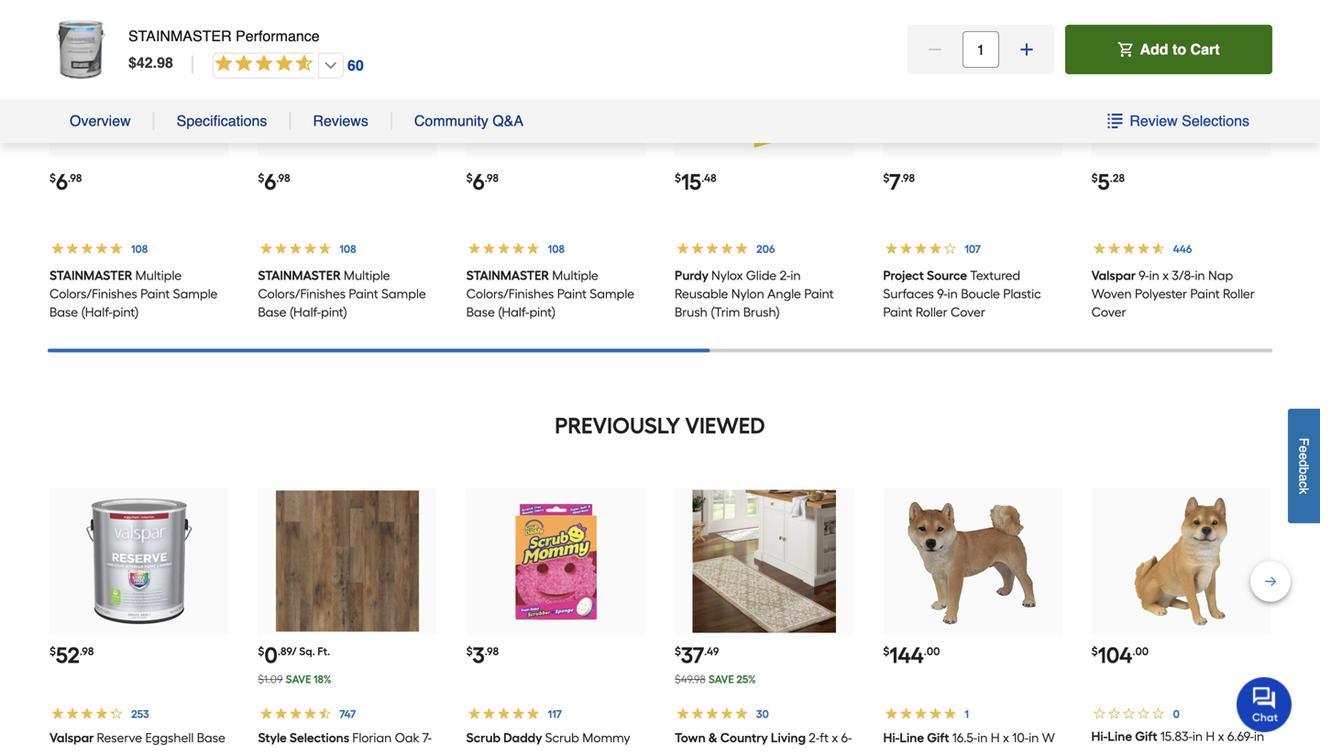 Task type: locate. For each thing, give the bounding box(es) containing it.
x
[[1163, 268, 1169, 283], [1218, 729, 1225, 744]]

save for 37
[[709, 673, 734, 686]]

$ inside $ 52 .98
[[50, 645, 56, 658]]

$ 6 .98 down community q&a "link"
[[466, 169, 499, 195]]

1 horizontal spatial multiple
[[344, 268, 390, 283]]

save left 25%
[[709, 673, 734, 686]]

review selections
[[1130, 112, 1250, 129]]

$ inside $ 5 .28
[[1092, 171, 1098, 185]]

sample
[[173, 286, 218, 302], [381, 286, 426, 302], [590, 286, 635, 302]]

e
[[1297, 446, 1312, 453], [1297, 453, 1312, 460]]

textured surfaces 9-in boucle plastic paint roller cover
[[883, 268, 1041, 320]]

1 horizontal spatial sample
[[381, 286, 426, 302]]

1 horizontal spatial save
[[709, 673, 734, 686]]

project source
[[883, 268, 967, 283]]

cover
[[951, 304, 986, 320], [1092, 304, 1126, 320]]

1 pint) from the left
[[113, 304, 139, 320]]

3 6 from the left
[[473, 169, 485, 195]]

2 horizontal spatial stainmaster multiple colors/finishes paint sample base (half-pint) image
[[484, 13, 628, 156]]

1 horizontal spatial multiple colors/finishes paint sample base (half-pint)
[[258, 268, 426, 320]]

in
[[791, 268, 801, 283], [1149, 268, 1160, 283], [1195, 268, 1205, 283], [948, 286, 958, 302], [1193, 729, 1203, 744], [1255, 729, 1265, 744]]

1 colors/finishes from the left
[[50, 286, 137, 302]]

$
[[128, 54, 137, 71], [50, 171, 56, 185], [258, 171, 264, 185], [466, 171, 473, 185], [675, 171, 681, 185], [883, 171, 890, 185], [1092, 171, 1098, 185], [50, 645, 56, 658], [258, 645, 264, 658], [466, 645, 473, 658], [675, 645, 681, 658], [883, 645, 890, 658], [1092, 645, 1098, 658]]

x inside 15.83-in h x 6.69-in
[[1218, 729, 1225, 744]]

2 horizontal spatial colors/finishes
[[466, 286, 554, 302]]

0 horizontal spatial multiple colors/finishes paint sample base (half-pint)
[[50, 268, 218, 320]]

paint
[[140, 286, 170, 302], [349, 286, 378, 302], [557, 286, 587, 302], [804, 286, 834, 302], [1191, 286, 1220, 302], [883, 304, 913, 320]]

q&a
[[493, 112, 524, 129]]

surfaces
[[883, 286, 934, 302]]

gift
[[1135, 729, 1158, 744]]

2 horizontal spatial pint)
[[529, 304, 556, 320]]

3 sample from the left
[[590, 286, 635, 302]]

h
[[1206, 729, 1215, 744]]

e up d
[[1297, 446, 1312, 453]]

3 multiple from the left
[[552, 268, 599, 283]]

cover down woven
[[1092, 304, 1126, 320]]

42
[[137, 54, 153, 71]]

base for first stainmaster multiple colors/finishes paint sample base (half-pint) 'image' from the left
[[50, 304, 78, 320]]

0 horizontal spatial colors/finishes
[[50, 286, 137, 302]]

5
[[1098, 169, 1110, 195]]

3 colors/finishes from the left
[[466, 286, 554, 302]]

3 stainmaster multiple colors/finishes paint sample base (half-pint) image from the left
[[484, 13, 628, 156]]

woven
[[1092, 286, 1132, 302]]

$ inside $ 3 .98
[[466, 645, 473, 658]]

$ 7 .98
[[883, 169, 915, 195]]

2 horizontal spatial 6
[[473, 169, 485, 195]]

in inside textured surfaces 9-in boucle plastic paint roller cover
[[948, 286, 958, 302]]

multiple colors/finishes paint sample base (half-pint)
[[50, 268, 218, 320], [258, 268, 426, 320], [466, 268, 635, 320]]

4.6 stars image
[[212, 52, 365, 79]]

$ 6 .98 down overview link
[[50, 169, 82, 195]]

0 horizontal spatial sample
[[173, 286, 218, 302]]

0 horizontal spatial x
[[1163, 268, 1169, 283]]

in left nap
[[1195, 268, 1205, 283]]

in up angle
[[791, 268, 801, 283]]

$ for the "hi-line gift 16.5-in h x 10-in w clear animal garden statue" image
[[883, 645, 890, 658]]

$ inside "$ 15 .48"
[[675, 171, 681, 185]]

in inside nylox glide 2-in reusable nylon angle paint brush (trim brush)
[[791, 268, 801, 283]]

$ 52 .98
[[50, 642, 94, 669]]

$ for first stainmaster multiple colors/finishes paint sample base (half-pint) 'image' from the left
[[50, 171, 56, 185]]

2 horizontal spatial $ 6 .98
[[466, 169, 499, 195]]

2 horizontal spatial multiple
[[552, 268, 599, 283]]

.00 inside the $ 104 .00
[[1133, 645, 1149, 658]]

2 cover from the left
[[1092, 304, 1126, 320]]

$ inside $ 144 .00
[[883, 645, 890, 658]]

0 horizontal spatial pint)
[[113, 304, 139, 320]]

style selections florian oak 7-mm t x 8-in w x 48-in l wood plank laminate flooring (23.91-sq ft) image
[[276, 490, 419, 633]]

$ for valspar reserve eggshell base tintable latex interior paint + primer (1-gallon) image
[[50, 645, 56, 658]]

$ 6 .98 for 3rd stainmaster multiple colors/finishes paint sample base (half-pint) 'image' from the left
[[466, 169, 499, 195]]

review selections button
[[1107, 112, 1251, 130]]

$ inside $ 7 .98
[[883, 171, 890, 185]]

2 horizontal spatial multiple colors/finishes paint sample base (half-pint)
[[466, 268, 635, 320]]

incentivised review icon image
[[1058, 479, 1072, 494]]

1 horizontal spatial cover
[[1092, 304, 1126, 320]]

1 horizontal spatial .00
[[1133, 645, 1149, 658]]

0 horizontal spatial save
[[286, 673, 311, 686]]

2 6 from the left
[[264, 169, 276, 195]]

cart image
[[1118, 42, 1133, 57]]

previously viewed heading
[[48, 408, 1273, 444]]

3 $ 6 .98 from the left
[[466, 169, 499, 195]]

2 e from the top
[[1297, 453, 1312, 460]]

$ 3 .98
[[466, 642, 499, 669]]

1 cover from the left
[[951, 304, 986, 320]]

multiple colors/finishes paint sample base (half-pint) for 2nd stainmaster multiple colors/finishes paint sample base (half-pint) 'image'
[[258, 268, 426, 320]]

1 sample from the left
[[173, 286, 218, 302]]

cover down boucle
[[951, 304, 986, 320]]

base
[[50, 304, 78, 320], [258, 304, 287, 320], [466, 304, 495, 320]]

reviews
[[313, 112, 368, 129]]

1 multiple from the left
[[135, 268, 182, 283]]

0 horizontal spatial base
[[50, 304, 78, 320]]

3 multiple colors/finishes paint sample base (half-pint) from the left
[[466, 268, 635, 320]]

0 horizontal spatial 6
[[56, 169, 68, 195]]

multiple
[[135, 268, 182, 283], [344, 268, 390, 283], [552, 268, 599, 283]]

1 horizontal spatial roller
[[1223, 286, 1255, 302]]

Stepper number input field with increment and decrement buttons number field
[[963, 31, 999, 68]]

pint)
[[113, 304, 139, 320], [321, 304, 347, 320], [529, 304, 556, 320]]

$ for scrub daddy scrub mommy 1ct polymer foam sponge 'image'
[[466, 645, 473, 658]]

base for 2nd stainmaster multiple colors/finishes paint sample base (half-pint) 'image'
[[258, 304, 287, 320]]

1 horizontal spatial colors/finishes
[[258, 286, 346, 302]]

stainmaster performance
[[128, 28, 320, 44]]

1 vertical spatial roller
[[916, 304, 948, 320]]

1 horizontal spatial 6
[[264, 169, 276, 195]]

0
[[264, 642, 278, 669]]

1 horizontal spatial $ 6 .98
[[258, 169, 290, 195]]

9- inside 9-in x 3/8-in nap woven polyester paint roller cover
[[1139, 268, 1149, 283]]

0 horizontal spatial (half-
[[81, 304, 113, 320]]

stainmaster
[[128, 28, 232, 44], [50, 268, 132, 283], [258, 268, 341, 283], [466, 268, 549, 283]]

60
[[347, 57, 364, 74]]

0 horizontal spatial stainmaster multiple colors/finishes paint sample base (half-pint) image
[[67, 13, 211, 156]]

brush)
[[743, 304, 780, 320]]

specifications
[[177, 112, 267, 129]]

2 horizontal spatial sample
[[590, 286, 635, 302]]

$ 6 .98 down "specifications" "link"
[[258, 169, 290, 195]]

paint inside 9-in x 3/8-in nap woven polyester paint roller cover
[[1191, 286, 1220, 302]]

2 multiple from the left
[[344, 268, 390, 283]]

selections
[[1182, 112, 1250, 129]]

in down source
[[948, 286, 958, 302]]

0 vertical spatial roller
[[1223, 286, 1255, 302]]

0 vertical spatial 9-
[[1139, 268, 1149, 283]]

valspar
[[1092, 268, 1136, 283]]

multiple colors/finishes paint sample base (half-pint) for first stainmaster multiple colors/finishes paint sample base (half-pint) 'image' from the left
[[50, 268, 218, 320]]

$ 6 .98 for first stainmaster multiple colors/finishes paint sample base (half-pint) 'image' from the left
[[50, 169, 82, 195]]

9- down source
[[937, 286, 948, 302]]

3 base from the left
[[466, 304, 495, 320]]

1 save from the left
[[286, 673, 311, 686]]

.
[[153, 54, 157, 71]]

1 stainmaster multiple colors/finishes paint sample base (half-pint) image from the left
[[67, 13, 211, 156]]

1 multiple colors/finishes paint sample base (half-pint) from the left
[[50, 268, 218, 320]]

1 horizontal spatial x
[[1218, 729, 1225, 744]]

9-
[[1139, 268, 1149, 283], [937, 286, 948, 302]]

2 multiple colors/finishes paint sample base (half-pint) from the left
[[258, 268, 426, 320]]

(half-
[[81, 304, 113, 320], [290, 304, 321, 320], [498, 304, 529, 320]]

98
[[157, 54, 173, 71]]

roller down nap
[[1223, 286, 1255, 302]]

2 (half- from the left
[[290, 304, 321, 320]]

previously viewed
[[555, 413, 765, 439]]

$ for purdy nylox glide 2-in reusable nylon angle paint brush (trim brush) image at the right top
[[675, 171, 681, 185]]

source
[[927, 268, 967, 283]]

plus image
[[1018, 40, 1036, 59]]

x left 3/8-
[[1163, 268, 1169, 283]]

to
[[1173, 41, 1187, 58]]

0 horizontal spatial multiple
[[135, 268, 182, 283]]

52
[[56, 642, 80, 669]]

2 horizontal spatial (half-
[[498, 304, 529, 320]]

.00 inside $ 144 .00
[[924, 645, 940, 658]]

1 vertical spatial 9-
[[937, 286, 948, 302]]

15.83-in h x 6.69-in
[[1092, 729, 1265, 745]]

line
[[1108, 729, 1133, 744]]

3 pint) from the left
[[529, 304, 556, 320]]

d
[[1297, 460, 1312, 467]]

0 horizontal spatial cover
[[951, 304, 986, 320]]

2 save from the left
[[709, 673, 734, 686]]

glide
[[746, 268, 777, 283]]

brush
[[675, 304, 708, 320]]

37
[[681, 642, 704, 669]]

1 .00 from the left
[[924, 645, 940, 658]]

1 horizontal spatial stainmaster multiple colors/finishes paint sample base (half-pint) image
[[276, 13, 419, 156]]

stainmaster multiple colors/finishes paint sample base (half-pint) image
[[67, 13, 211, 156], [276, 13, 419, 156], [484, 13, 628, 156]]

multiple for 3rd stainmaster multiple colors/finishes paint sample base (half-pint) 'image' from the left
[[552, 268, 599, 283]]

save
[[286, 673, 311, 686], [709, 673, 734, 686]]

.00 for 144
[[924, 645, 940, 658]]

2-
[[780, 268, 791, 283]]

$ inside the $ 104 .00
[[1092, 645, 1098, 658]]

f
[[1297, 438, 1312, 446]]

$ 6 .98 for 2nd stainmaster multiple colors/finishes paint sample base (half-pint) 'image'
[[258, 169, 290, 195]]

1 horizontal spatial pint)
[[321, 304, 347, 320]]

colors/finishes for 2nd stainmaster multiple colors/finishes paint sample base (half-pint) 'image'
[[258, 286, 346, 302]]

6
[[56, 169, 68, 195], [264, 169, 276, 195], [473, 169, 485, 195]]

1 horizontal spatial base
[[258, 304, 287, 320]]

1 horizontal spatial 9-
[[1139, 268, 1149, 283]]

.98 inside $ 52 .98
[[80, 645, 94, 658]]

1 horizontal spatial (half-
[[290, 304, 321, 320]]

0 horizontal spatial $ 6 .98
[[50, 169, 82, 195]]

add to cart
[[1140, 41, 1220, 58]]

x right the h on the bottom right of page
[[1218, 729, 1225, 744]]

$ 37 .49
[[675, 642, 719, 669]]

2 horizontal spatial base
[[466, 304, 495, 320]]

roller down 'surfaces' on the top right
[[916, 304, 948, 320]]

x inside 9-in x 3/8-in nap woven polyester paint roller cover
[[1163, 268, 1169, 283]]

2 $ 6 .98 from the left
[[258, 169, 290, 195]]

2 colors/finishes from the left
[[258, 286, 346, 302]]

2 base from the left
[[258, 304, 287, 320]]

save left 18%
[[286, 673, 311, 686]]

colors/finishes for first stainmaster multiple colors/finishes paint sample base (half-pint) 'image' from the left
[[50, 286, 137, 302]]

in right the h on the bottom right of page
[[1255, 729, 1265, 744]]

1 vertical spatial x
[[1218, 729, 1225, 744]]

0 vertical spatial x
[[1163, 268, 1169, 283]]

1 $ 6 .98 from the left
[[50, 169, 82, 195]]

multiple for first stainmaster multiple colors/finishes paint sample base (half-pint) 'image' from the left
[[135, 268, 182, 283]]

angle
[[768, 286, 801, 302]]

2 .00 from the left
[[1133, 645, 1149, 658]]

0 horizontal spatial .00
[[924, 645, 940, 658]]

1 base from the left
[[50, 304, 78, 320]]

multiple for 2nd stainmaster multiple colors/finishes paint sample base (half-pint) 'image'
[[344, 268, 390, 283]]

e up b
[[1297, 453, 1312, 460]]

0 horizontal spatial roller
[[916, 304, 948, 320]]

scrub daddy scrub mommy 1ct polymer foam sponge image
[[484, 490, 628, 633]]

6.69-
[[1228, 729, 1255, 744]]

9- up polyester at the right top of the page
[[1139, 268, 1149, 283]]

0 horizontal spatial 9-
[[937, 286, 948, 302]]



Task type: vqa. For each thing, say whether or not it's contained in the screenshot.
"roller" in the 9-in x 3/8-in nap woven polyester paint roller cover
yes



Task type: describe. For each thing, give the bounding box(es) containing it.
$ for project source textured surfaces 9-in boucle plastic paint roller cover image
[[883, 171, 890, 185]]

2 pint) from the left
[[321, 304, 347, 320]]

stainmaster for 3rd stainmaster multiple colors/finishes paint sample base (half-pint) 'image' from the left
[[466, 268, 549, 283]]

k
[[1297, 488, 1312, 494]]

viewed
[[685, 413, 765, 439]]

sq.
[[299, 645, 315, 658]]

specifications link
[[177, 112, 267, 130]]

2 sample from the left
[[381, 286, 426, 302]]

hi-line gift 16.5-in h x 10-in w clear animal garden statue image
[[901, 490, 1044, 633]]

f e e d b a c k
[[1297, 438, 1312, 494]]

hi-
[[1092, 729, 1108, 744]]

previously
[[555, 413, 680, 439]]

.28
[[1110, 171, 1125, 185]]

15
[[681, 169, 702, 195]]

overview
[[70, 112, 131, 129]]

paint inside textured surfaces 9-in boucle plastic paint roller cover
[[883, 304, 913, 320]]

$ for valspar 9-in x 3/8-in nap woven polyester paint roller cover image
[[1092, 171, 1098, 185]]

.00 for 104
[[1133, 645, 1149, 658]]

reviews link
[[313, 112, 368, 130]]

hi-line gift 15.83-in h x 6.69-in w brown animal garden statue image
[[1110, 490, 1253, 633]]

15.83-
[[1161, 729, 1193, 744]]

.89/
[[278, 645, 297, 658]]

verified purchaser icon image
[[1058, 514, 1072, 528]]

boucle
[[961, 286, 1000, 302]]

textured
[[970, 268, 1021, 283]]

9-in x 3/8-in nap woven polyester paint roller cover
[[1092, 268, 1255, 320]]

18%
[[314, 673, 331, 686]]

productimage image
[[48, 17, 114, 83]]

$ inside the $ 37 .49
[[675, 645, 681, 658]]

roller inside textured surfaces 9-in boucle plastic paint roller cover
[[916, 304, 948, 320]]

nap
[[1208, 268, 1233, 283]]

save for 0
[[286, 673, 311, 686]]

ft.
[[318, 645, 330, 658]]

list view image
[[1108, 114, 1123, 128]]

purdy nylox glide 2-in reusable nylon angle paint brush (trim brush) image
[[693, 13, 836, 156]]

base for 3rd stainmaster multiple colors/finishes paint sample base (half-pint) 'image' from the left
[[466, 304, 495, 320]]

paint inside nylox glide 2-in reusable nylon angle paint brush (trim brush)
[[804, 286, 834, 302]]

purdy
[[675, 268, 709, 283]]

nylon
[[731, 286, 765, 302]]

hi-line gift
[[1092, 729, 1158, 744]]

polyester
[[1135, 286, 1187, 302]]

1 (half- from the left
[[81, 304, 113, 320]]

1 e from the top
[[1297, 446, 1312, 453]]

25%
[[736, 673, 756, 686]]

$ 42 . 98
[[128, 54, 173, 71]]

$ inside "$ 0 .89/ sq. ft."
[[258, 645, 264, 658]]

cover inside 9-in x 3/8-in nap woven polyester paint roller cover
[[1092, 304, 1126, 320]]

nylox glide 2-in reusable nylon angle paint brush (trim brush)
[[675, 268, 834, 320]]

9- inside textured surfaces 9-in boucle plastic paint roller cover
[[937, 286, 948, 302]]

144
[[890, 642, 924, 669]]

project source textured surfaces 9-in boucle plastic paint roller cover image
[[901, 13, 1044, 156]]

$49.98
[[675, 673, 706, 686]]

b
[[1297, 467, 1312, 474]]

$ 144 .00
[[883, 642, 940, 669]]

incentivised review icon link
[[1050, 473, 1147, 508]]

chat invite button image
[[1237, 677, 1293, 733]]

f e e d b a c k button
[[1288, 409, 1320, 523]]

minus image
[[926, 40, 944, 59]]

project
[[883, 268, 924, 283]]

in up polyester at the right top of the page
[[1149, 268, 1160, 283]]

community q&a
[[414, 112, 524, 129]]

multiple colors/finishes paint sample base (half-pint) for 3rd stainmaster multiple colors/finishes paint sample base (half-pint) 'image' from the left
[[466, 268, 635, 320]]

stainmaster for 2nd stainmaster multiple colors/finishes paint sample base (half-pint) 'image'
[[258, 268, 341, 283]]

$ 0 .89/ sq. ft.
[[258, 642, 330, 669]]

cart
[[1191, 41, 1220, 58]]

valspar 9-in x 3/8-in nap woven polyester paint roller cover image
[[1110, 13, 1253, 156]]

$ 5 .28
[[1092, 169, 1125, 195]]

7
[[890, 169, 901, 195]]

$ for 3rd stainmaster multiple colors/finishes paint sample base (half-pint) 'image' from the left
[[466, 171, 473, 185]]

(trim
[[711, 304, 740, 320]]

c
[[1297, 481, 1312, 488]]

roller inside 9-in x 3/8-in nap woven polyester paint roller cover
[[1223, 286, 1255, 302]]

community
[[414, 112, 489, 129]]

.98 inside $ 3 .98
[[485, 645, 499, 658]]

3/8-
[[1172, 268, 1195, 283]]

$ for 2nd stainmaster multiple colors/finishes paint sample base (half-pint) 'image'
[[258, 171, 264, 185]]

1 6 from the left
[[56, 169, 68, 195]]

plastic
[[1003, 286, 1041, 302]]

reusable
[[675, 286, 728, 302]]

stainmaster for first stainmaster multiple colors/finishes paint sample base (half-pint) 'image' from the left
[[50, 268, 132, 283]]

performance
[[236, 28, 320, 44]]

add to cart button
[[1065, 25, 1273, 74]]

overview link
[[70, 112, 131, 130]]

cover inside textured surfaces 9-in boucle plastic paint roller cover
[[951, 304, 986, 320]]

$ 15 .48
[[675, 169, 717, 195]]

a
[[1297, 474, 1312, 481]]

.48
[[702, 171, 717, 185]]

nylox
[[712, 268, 743, 283]]

.49
[[704, 645, 719, 658]]

$ 104 .00
[[1092, 642, 1149, 669]]

valspar reserve eggshell base tintable latex interior paint + primer (1-gallon) image
[[67, 490, 211, 633]]

$1.09
[[258, 673, 283, 686]]

104
[[1098, 642, 1133, 669]]

in left the h on the bottom right of page
[[1193, 729, 1203, 744]]

3
[[473, 642, 485, 669]]

2 stainmaster multiple colors/finishes paint sample base (half-pint) image from the left
[[276, 13, 419, 156]]

add
[[1140, 41, 1169, 58]]

colors/finishes for 3rd stainmaster multiple colors/finishes paint sample base (half-pint) 'image' from the left
[[466, 286, 554, 302]]

3 (half- from the left
[[498, 304, 529, 320]]

community q&a link
[[414, 112, 524, 130]]

town & country living 2-ft x 6-ft beige rectangular indoor decorative door mat image
[[693, 490, 836, 633]]

.98 inside $ 7 .98
[[901, 171, 915, 185]]

$1.09 save 18%
[[258, 673, 331, 686]]

review
[[1130, 112, 1178, 129]]

$49.98 save 25%
[[675, 673, 756, 686]]



